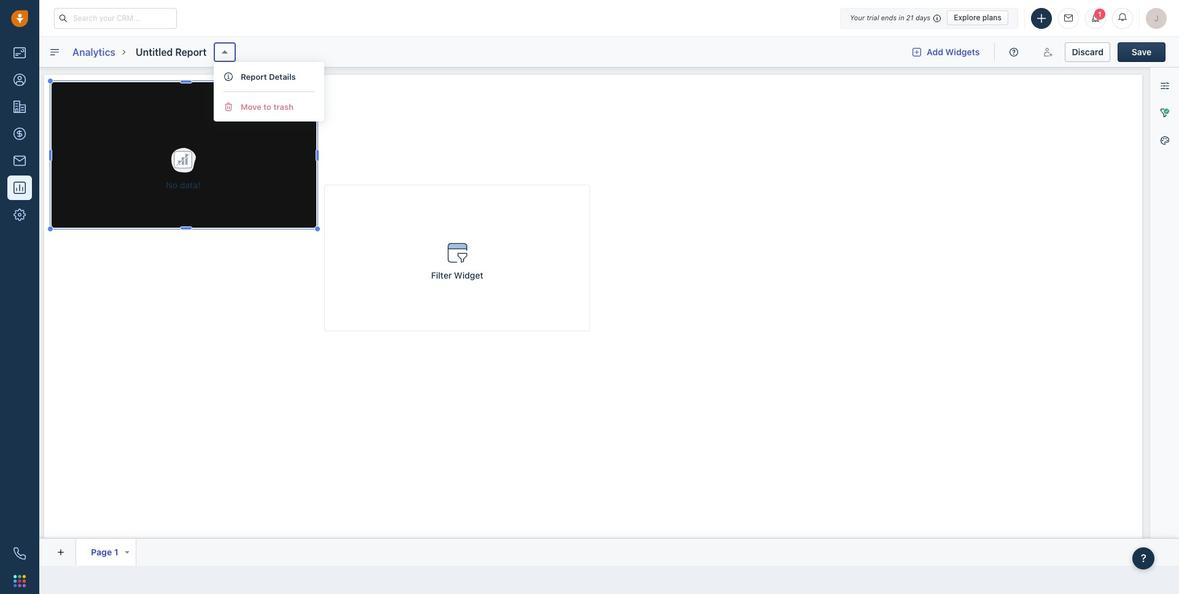 Task type: locate. For each thing, give the bounding box(es) containing it.
plans
[[983, 13, 1002, 22]]

your
[[850, 14, 865, 22]]

in
[[899, 14, 905, 22]]

21
[[907, 14, 914, 22]]

your trial ends in 21 days
[[850, 14, 931, 22]]

freshworks switcher image
[[14, 576, 26, 588]]

Search your CRM... text field
[[54, 8, 177, 29]]

ends
[[881, 14, 897, 22]]

explore plans link
[[948, 10, 1009, 25]]

1 link
[[1086, 8, 1107, 29]]



Task type: describe. For each thing, give the bounding box(es) containing it.
phone image
[[14, 548, 26, 560]]

phone element
[[7, 542, 32, 566]]

trial
[[867, 14, 880, 22]]

explore
[[954, 13, 981, 22]]

1
[[1099, 10, 1102, 18]]

explore plans
[[954, 13, 1002, 22]]

days
[[916, 14, 931, 22]]



Task type: vqa. For each thing, say whether or not it's contained in the screenshot.
in
yes



